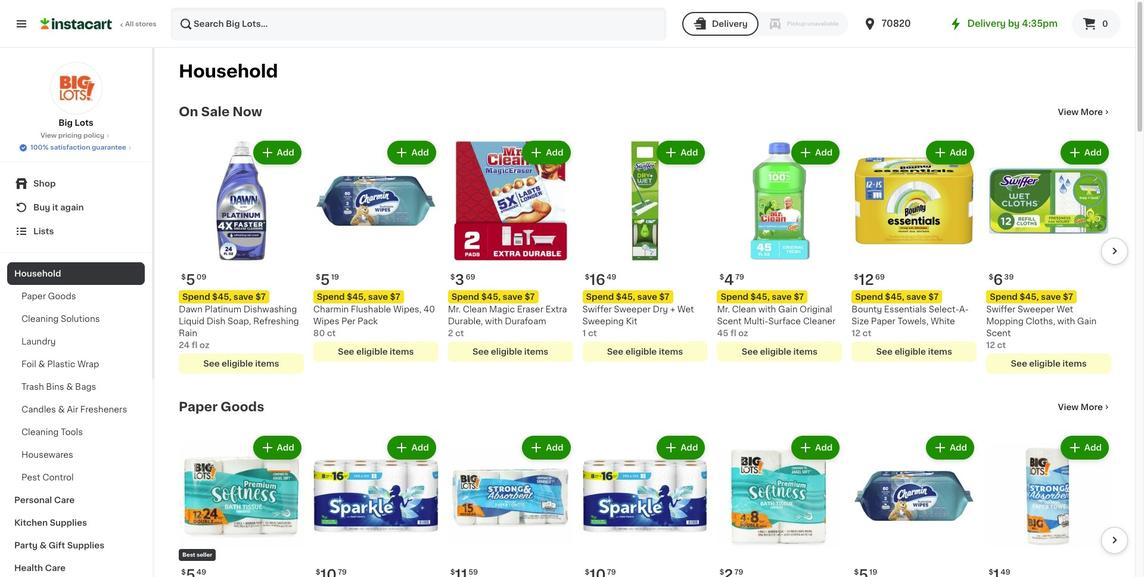 Task type: locate. For each thing, give the bounding box(es) containing it.
ct inside the bounty essentials select-a- size paper towels, white 12 ct
[[863, 329, 872, 337]]

7 $7 from the left
[[1063, 293, 1074, 301]]

spend $45, save $7 up "essentials"
[[856, 293, 939, 301]]

items down 'refreshing'
[[255, 359, 279, 368]]

liquid
[[179, 317, 205, 325]]

view
[[1059, 108, 1079, 116], [40, 132, 57, 139], [1059, 403, 1079, 411]]

7 save from the left
[[1041, 293, 1061, 301]]

& for plastic
[[38, 360, 45, 368]]

1 horizontal spatial swiffer
[[987, 305, 1016, 313]]

1 mr. from the left
[[448, 305, 461, 313]]

sweeper for 6
[[1018, 305, 1055, 313]]

1 vertical spatial view more
[[1059, 403, 1103, 411]]

5 spend from the left
[[721, 293, 749, 301]]

1 horizontal spatial clean
[[732, 305, 757, 313]]

see down dish
[[203, 359, 220, 368]]

0 horizontal spatial 19
[[331, 274, 339, 281]]

5 for $ 5 19
[[321, 273, 330, 287]]

1 vertical spatial item carousel region
[[162, 429, 1128, 577]]

spend for $ 5 19
[[317, 293, 345, 301]]

with up multi-
[[759, 305, 776, 313]]

$7 up swiffer sweeper wet mopping cloths, with gain scent 12 ct
[[1063, 293, 1074, 301]]

$ inside $ 5 09
[[181, 274, 186, 281]]

& right "foil" at the bottom
[[38, 360, 45, 368]]

$45, up kit
[[616, 293, 636, 301]]

$45, for $ 12 69
[[885, 293, 905, 301]]

see down durable,
[[473, 347, 489, 356]]

see eligible items for $ 4 79
[[742, 347, 818, 356]]

$ inside $ 5 19
[[316, 274, 321, 281]]

1 horizontal spatial with
[[759, 305, 776, 313]]

69
[[466, 274, 476, 281], [876, 274, 885, 281]]

product group containing 12
[[852, 138, 977, 362]]

household down lists
[[14, 269, 61, 278]]

2 $45, from the left
[[347, 293, 366, 301]]

cleaning solutions
[[21, 315, 100, 323]]

mr. up 45
[[717, 305, 730, 313]]

2 horizontal spatial with
[[1058, 317, 1076, 325]]

1 $7 from the left
[[256, 293, 266, 301]]

items down charmin flushable wipes, 40 wipes per pack 80 ct
[[390, 347, 414, 356]]

clean up durable,
[[463, 305, 487, 313]]

0 vertical spatial 12
[[859, 273, 874, 287]]

see eligible items down swiffer sweeper wet mopping cloths, with gain scent 12 ct
[[1011, 359, 1087, 368]]

see eligible items down dawn platinum dishwashing liquid dish soap, refreshing rain 24 fl oz
[[203, 359, 279, 368]]

best
[[182, 552, 195, 557]]

& inside "link"
[[40, 541, 47, 550]]

4:35pm
[[1022, 19, 1058, 28]]

pack
[[358, 317, 378, 325]]

4 $7 from the left
[[659, 293, 670, 301]]

mopping
[[987, 317, 1024, 325]]

save for $ 6 39
[[1041, 293, 1061, 301]]

mr. inside mr. clean with gain original scent multi-surface cleaner 45 fl oz
[[717, 305, 730, 313]]

0 horizontal spatial with
[[485, 317, 503, 325]]

0 vertical spatial cleaning
[[21, 315, 59, 323]]

0 horizontal spatial scent
[[717, 317, 742, 325]]

0 vertical spatial view more
[[1059, 108, 1103, 116]]

0 vertical spatial 19
[[331, 274, 339, 281]]

1 horizontal spatial mr.
[[717, 305, 730, 313]]

eligible down the swiffer sweeper dry + wet sweeping kit 1 ct
[[626, 347, 657, 356]]

sweeper inside swiffer sweeper wet mopping cloths, with gain scent 12 ct
[[1018, 305, 1055, 313]]

3
[[455, 273, 465, 287]]

$7 for $ 3 69
[[525, 293, 535, 301]]

product group containing 3
[[448, 138, 573, 362]]

fresheners
[[80, 405, 127, 414]]

2 5 from the left
[[321, 273, 330, 287]]

spend $45, save $7 up magic
[[452, 293, 535, 301]]

12 up bounty
[[859, 273, 874, 287]]

1 vertical spatial 19
[[870, 569, 878, 576]]

12 for 12
[[852, 329, 861, 337]]

2 clean from the left
[[732, 305, 757, 313]]

view more link for paper goods
[[1059, 401, 1112, 413]]

care down gift
[[45, 564, 66, 572]]

on
[[179, 106, 198, 118]]

view pricing policy link
[[40, 131, 112, 141]]

platinum
[[205, 305, 242, 313]]

fl right 24
[[192, 341, 198, 349]]

cloths,
[[1026, 317, 1056, 325]]

12 inside the bounty essentials select-a- size paper towels, white 12 ct
[[852, 329, 861, 337]]

items for $ 5 09
[[255, 359, 279, 368]]

big lots
[[59, 119, 93, 127]]

view more link for on sale now
[[1059, 106, 1112, 118]]

save up surface at the bottom right
[[772, 293, 792, 301]]

5 $45, from the left
[[751, 293, 770, 301]]

2 wet from the left
[[1057, 305, 1074, 313]]

6 spend $45, save $7 from the left
[[856, 293, 939, 301]]

4 spend from the left
[[586, 293, 614, 301]]

2 swiffer from the left
[[987, 305, 1016, 313]]

0 horizontal spatial goods
[[48, 292, 76, 300]]

more for on sale now
[[1081, 108, 1103, 116]]

spend $45, save $7 up flushable
[[317, 293, 400, 301]]

gain up surface at the bottom right
[[779, 305, 798, 313]]

flushable
[[351, 305, 391, 313]]

see eligible items button down the swiffer sweeper dry + wet sweeping kit 1 ct
[[583, 342, 708, 362]]

supplies up health care link
[[67, 541, 104, 550]]

paper inside the bounty essentials select-a- size paper towels, white 12 ct
[[871, 317, 896, 325]]

1 vertical spatial view
[[40, 132, 57, 139]]

delivery by 4:35pm
[[968, 19, 1058, 28]]

wrap
[[77, 360, 99, 368]]

household up on sale now at the top
[[179, 63, 278, 80]]

eligible for $ 16 49
[[626, 347, 657, 356]]

+
[[670, 305, 676, 313]]

items
[[390, 347, 414, 356], [525, 347, 549, 356], [659, 347, 683, 356], [794, 347, 818, 356], [928, 347, 953, 356], [255, 359, 279, 368], [1063, 359, 1087, 368]]

care for personal care
[[54, 496, 75, 504]]

gain
[[779, 305, 798, 313], [1078, 317, 1097, 325]]

see eligible items down mr. clean magic eraser extra durable, with durafoam 2 ct
[[473, 347, 549, 356]]

eligible
[[356, 347, 388, 356], [491, 347, 522, 356], [626, 347, 657, 356], [760, 347, 792, 356], [895, 347, 926, 356], [222, 359, 253, 368], [1030, 359, 1061, 368]]

ct right 1
[[588, 329, 597, 337]]

spend
[[182, 293, 210, 301], [317, 293, 345, 301], [452, 293, 480, 301], [586, 293, 614, 301], [721, 293, 749, 301], [856, 293, 883, 301], [990, 293, 1018, 301]]

7 spend from the left
[[990, 293, 1018, 301]]

1 view more from the top
[[1059, 108, 1103, 116]]

None search field
[[170, 7, 667, 41]]

100% satisfaction guarantee
[[30, 144, 126, 151]]

0 horizontal spatial mr.
[[448, 305, 461, 313]]

spend $45, save $7 for $ 5 19
[[317, 293, 400, 301]]

solutions
[[61, 315, 100, 323]]

items down +
[[659, 347, 683, 356]]

save for $ 3 69
[[503, 293, 523, 301]]

69 for 12
[[876, 274, 885, 281]]

see eligible items for $ 6 39
[[1011, 359, 1087, 368]]

lists
[[33, 227, 54, 235]]

2 mr. from the left
[[717, 305, 730, 313]]

sweeper up the cloths,
[[1018, 305, 1055, 313]]

1 vertical spatial supplies
[[67, 541, 104, 550]]

see eligible items down charmin flushable wipes, 40 wipes per pack 80 ct
[[338, 347, 414, 356]]

1 horizontal spatial 49
[[607, 274, 617, 281]]

gain inside mr. clean with gain original scent multi-surface cleaner 45 fl oz
[[779, 305, 798, 313]]

control
[[42, 473, 74, 482]]

2 vertical spatial view
[[1059, 403, 1079, 411]]

cleaning up "laundry"
[[21, 315, 59, 323]]

see eligible items button for $ 3 69
[[448, 342, 573, 362]]

spend up charmin
[[317, 293, 345, 301]]

gain right the cloths,
[[1078, 317, 1097, 325]]

0 horizontal spatial paper goods link
[[7, 285, 145, 308]]

1 view more link from the top
[[1059, 106, 1112, 118]]

2 save from the left
[[368, 293, 388, 301]]

see eligible items for $ 3 69
[[473, 347, 549, 356]]

spend up bounty
[[856, 293, 883, 301]]

product group containing 4
[[717, 138, 843, 362]]

1 spend $45, save $7 from the left
[[182, 293, 266, 301]]

0 vertical spatial scent
[[717, 317, 742, 325]]

clean
[[463, 305, 487, 313], [732, 305, 757, 313]]

1 vertical spatial paper goods
[[179, 401, 264, 413]]

1 wet from the left
[[678, 305, 694, 313]]

$45, up the cloths,
[[1020, 293, 1039, 301]]

care
[[54, 496, 75, 504], [45, 564, 66, 572]]

swiffer
[[583, 305, 612, 313], [987, 305, 1016, 313]]

ct for 12
[[863, 329, 872, 337]]

eligible for $ 4 79
[[760, 347, 792, 356]]

view more link
[[1059, 106, 1112, 118], [1059, 401, 1112, 413]]

spend down $ 4 79
[[721, 293, 749, 301]]

eligible down the bounty essentials select-a- size paper towels, white 12 ct
[[895, 347, 926, 356]]

see eligible items down mr. clean with gain original scent multi-surface cleaner 45 fl oz
[[742, 347, 818, 356]]

spend up dawn
[[182, 293, 210, 301]]

$7 up the dry
[[659, 293, 670, 301]]

2 $7 from the left
[[390, 293, 400, 301]]

1 vertical spatial cleaning
[[21, 428, 59, 436]]

see eligible items button for $ 6 39
[[987, 353, 1112, 374]]

mr. up durable,
[[448, 305, 461, 313]]

0 vertical spatial gain
[[779, 305, 798, 313]]

1 vertical spatial household
[[14, 269, 61, 278]]

5 $7 from the left
[[794, 293, 804, 301]]

Search field
[[172, 8, 666, 39]]

gain inside swiffer sweeper wet mopping cloths, with gain scent 12 ct
[[1078, 317, 1097, 325]]

item carousel region for paper goods
[[162, 429, 1128, 577]]

1 vertical spatial care
[[45, 564, 66, 572]]

1 5 from the left
[[186, 273, 195, 287]]

1 horizontal spatial paper goods
[[179, 401, 264, 413]]

foil & plastic wrap
[[21, 360, 99, 368]]

1 vertical spatial 12
[[852, 329, 861, 337]]

eligible down mr. clean with gain original scent multi-surface cleaner 45 fl oz
[[760, 347, 792, 356]]

spend for $ 16 49
[[586, 293, 614, 301]]

ct inside the swiffer sweeper dry + wet sweeping kit 1 ct
[[588, 329, 597, 337]]

1 $45, from the left
[[212, 293, 232, 301]]

$45, up "essentials"
[[885, 293, 905, 301]]

see eligible items button down swiffer sweeper wet mopping cloths, with gain scent 12 ct
[[987, 353, 1112, 374]]

0 horizontal spatial household
[[14, 269, 61, 278]]

dry
[[653, 305, 668, 313]]

1 horizontal spatial fl
[[731, 329, 737, 337]]

1 horizontal spatial oz
[[739, 329, 749, 337]]

1 clean from the left
[[463, 305, 487, 313]]

1 horizontal spatial gain
[[1078, 317, 1097, 325]]

2 more from the top
[[1081, 403, 1103, 411]]

more
[[1081, 108, 1103, 116], [1081, 403, 1103, 411]]

4 spend $45, save $7 from the left
[[586, 293, 670, 301]]

4 save from the left
[[638, 293, 657, 301]]

6 $7 from the left
[[929, 293, 939, 301]]

12
[[859, 273, 874, 287], [852, 329, 861, 337], [987, 341, 996, 349]]

oz
[[739, 329, 749, 337], [200, 341, 210, 349]]

swiffer inside swiffer sweeper wet mopping cloths, with gain scent 12 ct
[[987, 305, 1016, 313]]

items down white
[[928, 347, 953, 356]]

1 horizontal spatial scent
[[987, 329, 1011, 337]]

12 for 6
[[987, 341, 996, 349]]

7 $45, from the left
[[1020, 293, 1039, 301]]

0 vertical spatial paper goods link
[[7, 285, 145, 308]]

0 vertical spatial more
[[1081, 108, 1103, 116]]

see for $ 4 79
[[742, 347, 758, 356]]

item carousel region for on sale now
[[179, 134, 1128, 381]]

items for $ 5 19
[[390, 347, 414, 356]]

goods
[[48, 292, 76, 300], [221, 401, 264, 413]]

towels,
[[898, 317, 929, 325]]

1 vertical spatial goods
[[221, 401, 264, 413]]

trash
[[21, 383, 44, 391]]

with right the cloths,
[[1058, 317, 1076, 325]]

6 spend from the left
[[856, 293, 883, 301]]

$45, up platinum
[[212, 293, 232, 301]]

1 horizontal spatial 19
[[870, 569, 878, 576]]

$ 12 69
[[854, 273, 885, 287]]

2 spend from the left
[[317, 293, 345, 301]]

items down swiffer sweeper wet mopping cloths, with gain scent 12 ct
[[1063, 359, 1087, 368]]

1 vertical spatial scent
[[987, 329, 1011, 337]]

spend $45, save $7 up multi-
[[721, 293, 804, 301]]

save for $ 12 69
[[907, 293, 927, 301]]

6 save from the left
[[907, 293, 927, 301]]

foil
[[21, 360, 36, 368]]

save up "essentials"
[[907, 293, 927, 301]]

health care link
[[7, 557, 145, 577]]

1 horizontal spatial goods
[[221, 401, 264, 413]]

see down the bounty essentials select-a- size paper towels, white 12 ct
[[877, 347, 893, 356]]

candles & air fresheners link
[[7, 398, 145, 421]]

1 vertical spatial oz
[[200, 341, 210, 349]]

$45, up multi-
[[751, 293, 770, 301]]

durafoam
[[505, 317, 546, 325]]

oz right 24
[[200, 341, 210, 349]]

see eligible items button for $ 12 69
[[852, 342, 977, 362]]

see eligible items button down dawn platinum dishwashing liquid dish soap, refreshing rain 24 fl oz
[[179, 353, 304, 374]]

spend down $ 3 69
[[452, 293, 480, 301]]

see for $ 16 49
[[607, 347, 624, 356]]

$7 up dishwashing
[[256, 293, 266, 301]]

$ 6 39
[[989, 273, 1014, 287]]

charmin
[[313, 305, 349, 313]]

$7 up select-
[[929, 293, 939, 301]]

instacart logo image
[[41, 17, 112, 31]]

0 horizontal spatial sweeper
[[614, 305, 651, 313]]

1 horizontal spatial paper
[[179, 401, 218, 413]]

eligible down mr. clean magic eraser extra durable, with durafoam 2 ct
[[491, 347, 522, 356]]

swiffer up mopping
[[987, 305, 1016, 313]]

0 horizontal spatial 49
[[197, 569, 206, 576]]

3 spend from the left
[[452, 293, 480, 301]]

see for $ 5 19
[[338, 347, 354, 356]]

see eligible items button down charmin flushable wipes, 40 wipes per pack 80 ct
[[313, 342, 439, 362]]

items for $ 16 49
[[659, 347, 683, 356]]

items for $ 4 79
[[794, 347, 818, 356]]

0 vertical spatial paper goods
[[21, 292, 76, 300]]

delivery inside "button"
[[712, 20, 748, 28]]

$45, for $ 3 69
[[482, 293, 501, 301]]

$45, up flushable
[[347, 293, 366, 301]]

clean inside mr. clean with gain original scent multi-surface cleaner 45 fl oz
[[732, 305, 757, 313]]

16
[[590, 273, 606, 287]]

spend $45, save $7 up kit
[[586, 293, 670, 301]]

0 horizontal spatial wet
[[678, 305, 694, 313]]

product group
[[179, 138, 304, 374], [313, 138, 439, 362], [448, 138, 573, 362], [583, 138, 708, 362], [717, 138, 843, 362], [852, 138, 977, 362], [987, 138, 1112, 374], [179, 433, 304, 577], [313, 433, 439, 577], [448, 433, 573, 577], [583, 433, 708, 577], [717, 433, 843, 577], [852, 433, 977, 577], [987, 433, 1112, 577]]

household
[[179, 63, 278, 80], [14, 269, 61, 278]]

ct inside mr. clean magic eraser extra durable, with durafoam 2 ct
[[455, 329, 464, 337]]

69 inside the $ 12 69
[[876, 274, 885, 281]]

1 horizontal spatial paper goods link
[[179, 400, 264, 414]]

see eligible items down towels,
[[877, 347, 953, 356]]

supplies up party & gift supplies "link"
[[50, 519, 87, 527]]

1 vertical spatial view more link
[[1059, 401, 1112, 413]]

kitchen
[[14, 519, 48, 527]]

0 horizontal spatial 5
[[186, 273, 195, 287]]

5 save from the left
[[772, 293, 792, 301]]

scent
[[717, 317, 742, 325], [987, 329, 1011, 337]]

1 vertical spatial more
[[1081, 403, 1103, 411]]

see for $ 12 69
[[877, 347, 893, 356]]

delivery for delivery by 4:35pm
[[968, 19, 1006, 28]]

sweeper inside the swiffer sweeper dry + wet sweeping kit 1 ct
[[614, 305, 651, 313]]

save up the cloths,
[[1041, 293, 1061, 301]]

multi-
[[744, 317, 769, 325]]

5
[[186, 273, 195, 287], [321, 273, 330, 287]]

see eligible items for $ 16 49
[[607, 347, 683, 356]]

1 horizontal spatial delivery
[[968, 19, 1006, 28]]

2 vertical spatial paper
[[179, 401, 218, 413]]

item carousel region containing add
[[162, 429, 1128, 577]]

0 vertical spatial paper
[[21, 292, 46, 300]]

see eligible items button down towels,
[[852, 342, 977, 362]]

3 save from the left
[[503, 293, 523, 301]]

1 save from the left
[[234, 293, 254, 301]]

item carousel region
[[179, 134, 1128, 381], [162, 429, 1128, 577]]

2
[[448, 329, 453, 337]]

cleaning solutions link
[[7, 308, 145, 330]]

view pricing policy
[[40, 132, 104, 139]]

1 spend from the left
[[182, 293, 210, 301]]

0 horizontal spatial 69
[[466, 274, 476, 281]]

0 vertical spatial oz
[[739, 329, 749, 337]]

more for paper goods
[[1081, 403, 1103, 411]]

2 sweeper from the left
[[1018, 305, 1055, 313]]

79
[[736, 274, 745, 281], [338, 569, 347, 576], [607, 569, 616, 576], [735, 569, 744, 576]]

see eligible items button down mr. clean magic eraser extra durable, with durafoam 2 ct
[[448, 342, 573, 362]]

0 vertical spatial goods
[[48, 292, 76, 300]]

clean inside mr. clean magic eraser extra durable, with durafoam 2 ct
[[463, 305, 487, 313]]

spend for $ 4 79
[[721, 293, 749, 301]]

$45, for $ 6 39
[[1020, 293, 1039, 301]]

see eligible items
[[338, 347, 414, 356], [473, 347, 549, 356], [607, 347, 683, 356], [742, 347, 818, 356], [877, 347, 953, 356], [203, 359, 279, 368], [1011, 359, 1087, 368]]

candles
[[21, 405, 56, 414]]

eligible for $ 3 69
[[491, 347, 522, 356]]

spend $45, save $7 for $ 4 79
[[721, 293, 804, 301]]

save up the dry
[[638, 293, 657, 301]]

$ 5 09
[[181, 273, 207, 287]]

1 sweeper from the left
[[614, 305, 651, 313]]

5 spend $45, save $7 from the left
[[721, 293, 804, 301]]

care for health care
[[45, 564, 66, 572]]

scent down mopping
[[987, 329, 1011, 337]]

$45, for $ 16 49
[[616, 293, 636, 301]]

fl right 45
[[731, 329, 737, 337]]

5 up charmin
[[321, 273, 330, 287]]

swiffer inside the swiffer sweeper dry + wet sweeping kit 1 ct
[[583, 305, 612, 313]]

bounty essentials select-a- size paper towels, white 12 ct
[[852, 305, 969, 337]]

cleaning down candles
[[21, 428, 59, 436]]

item carousel region containing 5
[[179, 134, 1128, 381]]

1 vertical spatial paper
[[871, 317, 896, 325]]

0 horizontal spatial gain
[[779, 305, 798, 313]]

1 horizontal spatial wet
[[1057, 305, 1074, 313]]

spend $45, save $7
[[182, 293, 266, 301], [317, 293, 400, 301], [452, 293, 535, 301], [586, 293, 670, 301], [721, 293, 804, 301], [856, 293, 939, 301], [990, 293, 1074, 301]]

see down swiffer sweeper wet mopping cloths, with gain scent 12 ct
[[1011, 359, 1028, 368]]

& left air
[[58, 405, 65, 414]]

ct down mopping
[[998, 341, 1006, 349]]

1 horizontal spatial 69
[[876, 274, 885, 281]]

view more for paper goods
[[1059, 403, 1103, 411]]

3 $7 from the left
[[525, 293, 535, 301]]

1 69 from the left
[[466, 274, 476, 281]]

ct right 2
[[455, 329, 464, 337]]

4 $45, from the left
[[616, 293, 636, 301]]

paper
[[21, 292, 46, 300], [871, 317, 896, 325], [179, 401, 218, 413]]

0
[[1103, 20, 1109, 28]]

eligible down dawn platinum dishwashing liquid dish soap, refreshing rain 24 fl oz
[[222, 359, 253, 368]]

0 vertical spatial view more link
[[1059, 106, 1112, 118]]

2 view more link from the top
[[1059, 401, 1112, 413]]

1 more from the top
[[1081, 108, 1103, 116]]

2 horizontal spatial paper
[[871, 317, 896, 325]]

12 inside swiffer sweeper wet mopping cloths, with gain scent 12 ct
[[987, 341, 996, 349]]

$7
[[256, 293, 266, 301], [390, 293, 400, 301], [525, 293, 535, 301], [659, 293, 670, 301], [794, 293, 804, 301], [929, 293, 939, 301], [1063, 293, 1074, 301]]

$ 3 69
[[451, 273, 476, 287]]

spend $45, save $7 for $ 5 09
[[182, 293, 266, 301]]

spend $45, save $7 up the cloths,
[[990, 293, 1074, 301]]

oz down multi-
[[739, 329, 749, 337]]

2 cleaning from the top
[[21, 428, 59, 436]]

see eligible items down the swiffer sweeper dry + wet sweeping kit 1 ct
[[607, 347, 683, 356]]

ct inside swiffer sweeper wet mopping cloths, with gain scent 12 ct
[[998, 341, 1006, 349]]

see
[[338, 347, 354, 356], [473, 347, 489, 356], [607, 347, 624, 356], [742, 347, 758, 356], [877, 347, 893, 356], [203, 359, 220, 368], [1011, 359, 1028, 368]]

69 up bounty
[[876, 274, 885, 281]]

$ inside $ 16 49
[[585, 274, 590, 281]]

1 vertical spatial paper goods link
[[179, 400, 264, 414]]

69 for 3
[[466, 274, 476, 281]]

& left gift
[[40, 541, 47, 550]]

view more
[[1059, 108, 1103, 116], [1059, 403, 1103, 411]]

scent up 45
[[717, 317, 742, 325]]

$45, up magic
[[482, 293, 501, 301]]

7 spend $45, save $7 from the left
[[990, 293, 1074, 301]]

spend down $ 16 49
[[586, 293, 614, 301]]

0 horizontal spatial fl
[[192, 341, 198, 349]]

eligible down charmin flushable wipes, 40 wipes per pack 80 ct
[[356, 347, 388, 356]]

2 spend $45, save $7 from the left
[[317, 293, 400, 301]]

0 horizontal spatial swiffer
[[583, 305, 612, 313]]

100% satisfaction guarantee button
[[19, 141, 133, 153]]

$45, for $ 5 19
[[347, 293, 366, 301]]

ct right 80
[[327, 329, 336, 337]]

spend for $ 3 69
[[452, 293, 480, 301]]

0 horizontal spatial oz
[[200, 341, 210, 349]]

3 spend $45, save $7 from the left
[[452, 293, 535, 301]]

see down sweeping
[[607, 347, 624, 356]]

care down control on the bottom left of page
[[54, 496, 75, 504]]

0 horizontal spatial delivery
[[712, 20, 748, 28]]

oz inside dawn platinum dishwashing liquid dish soap, refreshing rain 24 fl oz
[[200, 341, 210, 349]]

6 $45, from the left
[[885, 293, 905, 301]]

69 inside $ 3 69
[[466, 274, 476, 281]]

shop link
[[7, 172, 145, 196]]

0 vertical spatial fl
[[731, 329, 737, 337]]

scent inside mr. clean with gain original scent multi-surface cleaner 45 fl oz
[[717, 317, 742, 325]]

12 down mopping
[[987, 341, 996, 349]]

$7 up wipes, on the bottom left
[[390, 293, 400, 301]]

0 vertical spatial view
[[1059, 108, 1079, 116]]

$7 up original
[[794, 293, 804, 301]]

1 swiffer from the left
[[583, 305, 612, 313]]

0 vertical spatial household
[[179, 63, 278, 80]]

2 69 from the left
[[876, 274, 885, 281]]

$
[[181, 274, 186, 281], [316, 274, 321, 281], [451, 274, 455, 281], [585, 274, 590, 281], [720, 274, 724, 281], [854, 274, 859, 281], [989, 274, 994, 281], [181, 569, 186, 576], [316, 569, 321, 576], [451, 569, 455, 576], [585, 569, 590, 576], [720, 569, 724, 576], [854, 569, 859, 576], [989, 569, 994, 576]]

3 $45, from the left
[[482, 293, 501, 301]]

2 vertical spatial 12
[[987, 341, 996, 349]]

1 vertical spatial gain
[[1078, 317, 1097, 325]]

1 horizontal spatial 5
[[321, 273, 330, 287]]

1 vertical spatial fl
[[192, 341, 198, 349]]

2 view more from the top
[[1059, 403, 1103, 411]]

79 inside $ 4 79
[[736, 274, 745, 281]]

spend $45, save $7 for $ 3 69
[[452, 293, 535, 301]]

0 vertical spatial care
[[54, 496, 75, 504]]

0 vertical spatial item carousel region
[[179, 134, 1128, 381]]

save up flushable
[[368, 293, 388, 301]]

laundry
[[21, 337, 56, 346]]

sweeper up kit
[[614, 305, 651, 313]]

items down cleaner
[[794, 347, 818, 356]]

69 right 3
[[466, 274, 476, 281]]

$45,
[[212, 293, 232, 301], [347, 293, 366, 301], [482, 293, 501, 301], [616, 293, 636, 301], [751, 293, 770, 301], [885, 293, 905, 301], [1020, 293, 1039, 301]]

1 horizontal spatial sweeper
[[1018, 305, 1055, 313]]

with down magic
[[485, 317, 503, 325]]

mr. inside mr. clean magic eraser extra durable, with durafoam 2 ct
[[448, 305, 461, 313]]

see down per
[[338, 347, 354, 356]]

0 horizontal spatial clean
[[463, 305, 487, 313]]

clean up multi-
[[732, 305, 757, 313]]

$7 for $ 16 49
[[659, 293, 670, 301]]

laundry link
[[7, 330, 145, 353]]

1 cleaning from the top
[[21, 315, 59, 323]]

best seller
[[182, 552, 212, 557]]



Task type: vqa. For each thing, say whether or not it's contained in the screenshot.


Task type: describe. For each thing, give the bounding box(es) containing it.
party & gift supplies
[[14, 541, 104, 550]]

stores
[[135, 21, 157, 27]]

pest
[[21, 473, 40, 482]]

see eligible items for $ 12 69
[[877, 347, 953, 356]]

see eligible items for $ 5 09
[[203, 359, 279, 368]]

items for $ 3 69
[[525, 347, 549, 356]]

original
[[800, 305, 833, 313]]

see eligible items button for $ 4 79
[[717, 342, 843, 362]]

$7 for $ 5 09
[[256, 293, 266, 301]]

buy
[[33, 203, 50, 212]]

plastic
[[47, 360, 75, 368]]

clean for 3
[[463, 305, 487, 313]]

candles & air fresheners
[[21, 405, 127, 414]]

air
[[67, 405, 78, 414]]

on sale now
[[179, 106, 262, 118]]

eligible for $ 5 19
[[356, 347, 388, 356]]

ct for 3
[[455, 329, 464, 337]]

ct inside charmin flushable wipes, 40 wipes per pack 80 ct
[[327, 329, 336, 337]]

magic
[[489, 305, 515, 313]]

view for on sale now
[[1059, 108, 1079, 116]]

trash bins & bags
[[21, 383, 96, 391]]

dish
[[207, 317, 226, 325]]

dawn
[[179, 305, 203, 313]]

save for $ 5 09
[[234, 293, 254, 301]]

see eligible items for $ 5 19
[[338, 347, 414, 356]]

delivery for delivery
[[712, 20, 748, 28]]

rain
[[179, 329, 197, 337]]

buy it again link
[[7, 196, 145, 219]]

see for $ 3 69
[[473, 347, 489, 356]]

extra
[[546, 305, 567, 313]]

items for $ 12 69
[[928, 347, 953, 356]]

trash bins & bags link
[[7, 376, 145, 398]]

eligible for $ 6 39
[[1030, 359, 1061, 368]]

$ inside the $ 12 69
[[854, 274, 859, 281]]

09
[[197, 274, 207, 281]]

$7 for $ 6 39
[[1063, 293, 1074, 301]]

shop
[[33, 179, 56, 188]]

cleaner
[[803, 317, 836, 325]]

80
[[313, 329, 325, 337]]

by
[[1008, 19, 1020, 28]]

size
[[852, 317, 869, 325]]

wipes
[[313, 317, 340, 325]]

4
[[724, 273, 734, 287]]

bags
[[75, 383, 96, 391]]

on sale now link
[[179, 105, 262, 119]]

59
[[469, 569, 478, 576]]

items for $ 6 39
[[1063, 359, 1087, 368]]

49 inside $ 16 49
[[607, 274, 617, 281]]

all stores
[[125, 21, 157, 27]]

big lots logo image
[[50, 62, 102, 114]]

kitchen supplies
[[14, 519, 87, 527]]

spend $45, save $7 for $ 12 69
[[856, 293, 939, 301]]

& right bins
[[66, 383, 73, 391]]

health
[[14, 564, 43, 572]]

with inside mr. clean magic eraser extra durable, with durafoam 2 ct
[[485, 317, 503, 325]]

delivery button
[[682, 12, 759, 36]]

household link
[[7, 262, 145, 285]]

oz inside mr. clean with gain original scent multi-surface cleaner 45 fl oz
[[739, 329, 749, 337]]

supplies inside "link"
[[67, 541, 104, 550]]

0 horizontal spatial paper goods
[[21, 292, 76, 300]]

charmin flushable wipes, 40 wipes per pack 80 ct
[[313, 305, 435, 337]]

personal care
[[14, 496, 75, 504]]

product group containing 6
[[987, 138, 1112, 374]]

refreshing
[[253, 317, 299, 325]]

mr. for 3
[[448, 305, 461, 313]]

see eligible items button for $ 5 19
[[313, 342, 439, 362]]

see eligible items button for $ 16 49
[[583, 342, 708, 362]]

$7 for $ 4 79
[[794, 293, 804, 301]]

tools
[[61, 428, 83, 436]]

fl inside dawn platinum dishwashing liquid dish soap, refreshing rain 24 fl oz
[[192, 341, 198, 349]]

sweeper for 16
[[614, 305, 651, 313]]

pricing
[[58, 132, 82, 139]]

mr. for 4
[[717, 305, 730, 313]]

sweeping
[[583, 317, 624, 325]]

satisfaction
[[50, 144, 90, 151]]

mr. clean magic eraser extra durable, with durafoam 2 ct
[[448, 305, 567, 337]]

& for air
[[58, 405, 65, 414]]

1
[[583, 329, 586, 337]]

bounty
[[852, 305, 882, 313]]

with inside swiffer sweeper wet mopping cloths, with gain scent 12 ct
[[1058, 317, 1076, 325]]

wet inside swiffer sweeper wet mopping cloths, with gain scent 12 ct
[[1057, 305, 1074, 313]]

all stores link
[[41, 7, 157, 41]]

$45, for $ 4 79
[[751, 293, 770, 301]]

$7 for $ 12 69
[[929, 293, 939, 301]]

bins
[[46, 383, 64, 391]]

see for $ 5 09
[[203, 359, 220, 368]]

surface
[[769, 317, 801, 325]]

lists link
[[7, 219, 145, 243]]

see for $ 6 39
[[1011, 359, 1028, 368]]

product group containing 16
[[583, 138, 708, 362]]

swiffer sweeper dry + wet sweeping kit 1 ct
[[583, 305, 694, 337]]

spend $45, save $7 for $ 6 39
[[990, 293, 1074, 301]]

70820 button
[[863, 7, 934, 41]]

with inside mr. clean with gain original scent multi-surface cleaner 45 fl oz
[[759, 305, 776, 313]]

see eligible items button for $ 5 09
[[179, 353, 304, 374]]

spend for $ 5 09
[[182, 293, 210, 301]]

40
[[424, 305, 435, 313]]

cleaning for cleaning tools
[[21, 428, 59, 436]]

buy it again
[[33, 203, 84, 212]]

0 horizontal spatial paper
[[21, 292, 46, 300]]

0 vertical spatial supplies
[[50, 519, 87, 527]]

pest control link
[[7, 466, 145, 489]]

spend $45, save $7 for $ 16 49
[[586, 293, 670, 301]]

durable,
[[448, 317, 483, 325]]

sale
[[201, 106, 230, 118]]

2 horizontal spatial 49
[[1001, 569, 1011, 576]]

service type group
[[682, 12, 849, 36]]

pest control
[[21, 473, 74, 482]]

swiffer for 16
[[583, 305, 612, 313]]

eligible for $ 5 09
[[222, 359, 253, 368]]

scent inside swiffer sweeper wet mopping cloths, with gain scent 12 ct
[[987, 329, 1011, 337]]

a-
[[960, 305, 969, 313]]

5 for $ 5 09
[[186, 273, 195, 287]]

party
[[14, 541, 38, 550]]

wet inside the swiffer sweeper dry + wet sweeping kit 1 ct
[[678, 305, 694, 313]]

lots
[[75, 119, 93, 127]]

dawn platinum dishwashing liquid dish soap, refreshing rain 24 fl oz
[[179, 305, 299, 349]]

wipes,
[[393, 305, 422, 313]]

70820
[[882, 19, 911, 28]]

clean for 4
[[732, 305, 757, 313]]

$ inside $ 6 39
[[989, 274, 994, 281]]

it
[[52, 203, 58, 212]]

$45, for $ 5 09
[[212, 293, 232, 301]]

$ inside $ 3 69
[[451, 274, 455, 281]]

save for $ 4 79
[[772, 293, 792, 301]]

ct for 6
[[998, 341, 1006, 349]]

19 inside $ 5 19
[[331, 274, 339, 281]]

save for $ 5 19
[[368, 293, 388, 301]]

1 horizontal spatial household
[[179, 63, 278, 80]]

eraser
[[517, 305, 544, 313]]

foil & plastic wrap link
[[7, 353, 145, 376]]

$7 for $ 5 19
[[390, 293, 400, 301]]

big lots link
[[50, 62, 102, 129]]

save for $ 16 49
[[638, 293, 657, 301]]

cleaning for cleaning solutions
[[21, 315, 59, 323]]

$ inside $ 4 79
[[720, 274, 724, 281]]

dishwashing
[[244, 305, 297, 313]]

again
[[60, 203, 84, 212]]

fl inside mr. clean with gain original scent multi-surface cleaner 45 fl oz
[[731, 329, 737, 337]]

housewares
[[21, 451, 73, 459]]

spend for $ 12 69
[[856, 293, 883, 301]]

spend for $ 6 39
[[990, 293, 1018, 301]]

view for paper goods
[[1059, 403, 1079, 411]]

& for gift
[[40, 541, 47, 550]]

cleaning tools link
[[7, 421, 145, 444]]

0 button
[[1072, 10, 1121, 38]]

eligible for $ 12 69
[[895, 347, 926, 356]]

gift
[[49, 541, 65, 550]]

swiffer for 6
[[987, 305, 1016, 313]]

guarantee
[[92, 144, 126, 151]]

6
[[994, 273, 1003, 287]]

kitchen supplies link
[[7, 511, 145, 534]]

kit
[[626, 317, 638, 325]]

24
[[179, 341, 190, 349]]

view more for on sale now
[[1059, 108, 1103, 116]]

100%
[[30, 144, 49, 151]]

policy
[[83, 132, 104, 139]]



